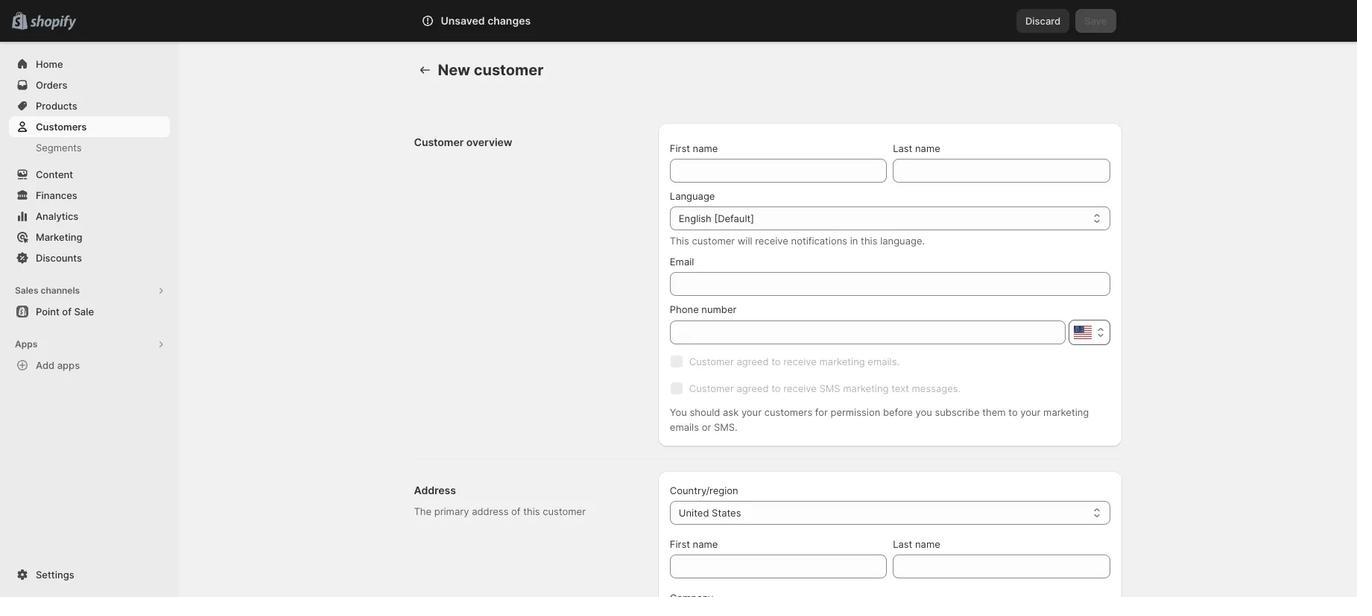 Task type: locate. For each thing, give the bounding box(es) containing it.
your right them
[[1021, 406, 1041, 418]]

new customer
[[438, 61, 544, 79]]

name
[[693, 142, 718, 154], [916, 142, 941, 154], [693, 538, 718, 550], [916, 538, 941, 550]]

1 vertical spatial last
[[893, 538, 913, 550]]

finances link
[[9, 185, 170, 206]]

first name up language at the top of page
[[670, 142, 718, 154]]

this
[[670, 235, 689, 247]]

2 agreed from the top
[[737, 382, 769, 394]]

0 vertical spatial customer
[[414, 136, 464, 148]]

1 first name from the top
[[670, 142, 718, 154]]

Last name text field
[[893, 555, 1111, 579]]

0 vertical spatial to
[[772, 356, 781, 368]]

this right in
[[861, 235, 878, 247]]

ask
[[723, 406, 739, 418]]

name for first name text box
[[693, 538, 718, 550]]

agreed for customer agreed to receive sms marketing text messages.
[[737, 382, 769, 394]]

customer down english [default]
[[692, 235, 735, 247]]

shopify image
[[30, 15, 76, 30]]

2 last name from the top
[[893, 538, 941, 550]]

sms
[[820, 382, 841, 394]]

receive for notifications
[[755, 235, 789, 247]]

first up language at the top of page
[[670, 142, 690, 154]]

1 agreed from the top
[[737, 356, 769, 368]]

marketing up the sms
[[820, 356, 865, 368]]

0 vertical spatial first
[[670, 142, 690, 154]]

first name for first name text box
[[670, 538, 718, 550]]

2 last from the top
[[893, 538, 913, 550]]

discounts link
[[9, 248, 170, 268]]

of right address
[[512, 505, 521, 517]]

states
[[712, 507, 741, 519]]

1 vertical spatial of
[[512, 505, 521, 517]]

1 vertical spatial customer
[[692, 235, 735, 247]]

to for marketing
[[772, 356, 781, 368]]

receive right will on the top right
[[755, 235, 789, 247]]

last for last name text box at the right of the page
[[893, 538, 913, 550]]

1 last name from the top
[[893, 142, 941, 154]]

segments link
[[9, 137, 170, 158]]

2 first name from the top
[[670, 538, 718, 550]]

1 vertical spatial to
[[772, 382, 781, 394]]

home
[[36, 58, 63, 70]]

apps button
[[9, 334, 170, 355]]

agreed
[[737, 356, 769, 368], [737, 382, 769, 394]]

0 vertical spatial last name
[[893, 142, 941, 154]]

1 horizontal spatial this
[[861, 235, 878, 247]]

1 vertical spatial this
[[524, 505, 540, 517]]

them
[[983, 406, 1006, 418]]

customer right address
[[543, 505, 586, 517]]

2 vertical spatial to
[[1009, 406, 1018, 418]]

1 vertical spatial marketing
[[843, 382, 889, 394]]

0 vertical spatial first name
[[670, 142, 718, 154]]

to
[[772, 356, 781, 368], [772, 382, 781, 394], [1009, 406, 1018, 418]]

marketing right them
[[1044, 406, 1089, 418]]

for
[[816, 406, 828, 418]]

receive for marketing
[[784, 356, 817, 368]]

your right the ask
[[742, 406, 762, 418]]

sales channels
[[15, 285, 80, 296]]

marketing inside you should ask your customers for permission before you subscribe them to your marketing emails or sms.
[[1044, 406, 1089, 418]]

of inside point of sale link
[[62, 306, 72, 318]]

1 vertical spatial first
[[670, 538, 690, 550]]

settings link
[[9, 564, 170, 585]]

content link
[[9, 164, 170, 185]]

2 vertical spatial receive
[[784, 382, 817, 394]]

first name for first name text field
[[670, 142, 718, 154]]

receive
[[755, 235, 789, 247], [784, 356, 817, 368], [784, 382, 817, 394]]

receive up the customer agreed to receive sms marketing text messages.
[[784, 356, 817, 368]]

of left sale
[[62, 306, 72, 318]]

emails
[[670, 421, 699, 433]]

sale
[[74, 306, 94, 318]]

settings
[[36, 569, 74, 581]]

number
[[702, 303, 737, 315]]

2 vertical spatial customer
[[690, 382, 734, 394]]

first down "united"
[[670, 538, 690, 550]]

name for last name text box at the right of the page
[[916, 538, 941, 550]]

0 horizontal spatial your
[[742, 406, 762, 418]]

add apps
[[36, 359, 80, 371]]

name for last name text field
[[916, 142, 941, 154]]

0 horizontal spatial of
[[62, 306, 72, 318]]

marketing up permission
[[843, 382, 889, 394]]

country/region
[[670, 485, 739, 497]]

first name down "united"
[[670, 538, 718, 550]]

2 first from the top
[[670, 538, 690, 550]]

0 vertical spatial agreed
[[737, 356, 769, 368]]

search
[[487, 15, 519, 27]]

emails.
[[868, 356, 900, 368]]

0 vertical spatial last
[[893, 142, 913, 154]]

save button
[[1076, 9, 1116, 33]]

analytics
[[36, 210, 79, 222]]

2 vertical spatial marketing
[[1044, 406, 1089, 418]]

customers
[[765, 406, 813, 418]]

marketing link
[[9, 227, 170, 248]]

last
[[893, 142, 913, 154], [893, 538, 913, 550]]

last name for last name text box at the right of the page
[[893, 538, 941, 550]]

receive for sms
[[784, 382, 817, 394]]

of
[[62, 306, 72, 318], [512, 505, 521, 517]]

first for first name text box
[[670, 538, 690, 550]]

1 vertical spatial receive
[[784, 356, 817, 368]]

permission
[[831, 406, 881, 418]]

customer
[[474, 61, 544, 79], [692, 235, 735, 247], [543, 505, 586, 517]]

text
[[892, 382, 910, 394]]

1 vertical spatial last name
[[893, 538, 941, 550]]

will
[[738, 235, 753, 247]]

first name
[[670, 142, 718, 154], [670, 538, 718, 550]]

agreed for customer agreed to receive marketing emails.
[[737, 356, 769, 368]]

customer down search
[[474, 61, 544, 79]]

customer for this
[[692, 235, 735, 247]]

customers link
[[9, 116, 170, 137]]

marketing
[[820, 356, 865, 368], [843, 382, 889, 394], [1044, 406, 1089, 418]]

first
[[670, 142, 690, 154], [670, 538, 690, 550]]

receive up customers
[[784, 382, 817, 394]]

discounts
[[36, 252, 82, 264]]

your
[[742, 406, 762, 418], [1021, 406, 1041, 418]]

1 vertical spatial customer
[[690, 356, 734, 368]]

orders link
[[9, 75, 170, 95]]

1 vertical spatial first name
[[670, 538, 718, 550]]

last name
[[893, 142, 941, 154], [893, 538, 941, 550]]

0 vertical spatial customer
[[474, 61, 544, 79]]

1 last from the top
[[893, 142, 913, 154]]

0 vertical spatial receive
[[755, 235, 789, 247]]

1 first from the top
[[670, 142, 690, 154]]

this right address
[[524, 505, 540, 517]]

channels
[[41, 285, 80, 296]]

discard button
[[1017, 9, 1070, 33]]

search button
[[463, 9, 895, 33]]

products
[[36, 100, 77, 112]]

customer
[[414, 136, 464, 148], [690, 356, 734, 368], [690, 382, 734, 394]]

[default]
[[715, 212, 754, 224]]

1 horizontal spatial your
[[1021, 406, 1041, 418]]

1 vertical spatial agreed
[[737, 382, 769, 394]]

or
[[702, 421, 711, 433]]

0 vertical spatial of
[[62, 306, 72, 318]]



Task type: describe. For each thing, give the bounding box(es) containing it.
sales channels button
[[9, 280, 170, 301]]

notifications
[[791, 235, 848, 247]]

apps
[[15, 338, 37, 350]]

you
[[670, 406, 687, 418]]

Phone number text field
[[670, 321, 1066, 344]]

before
[[883, 406, 913, 418]]

this customer will receive notifications in this language.
[[670, 235, 925, 247]]

1 horizontal spatial of
[[512, 505, 521, 517]]

point of sale button
[[0, 301, 179, 322]]

products link
[[9, 95, 170, 116]]

customer for customer agreed to receive sms marketing text messages.
[[690, 382, 734, 394]]

you
[[916, 406, 933, 418]]

united
[[679, 507, 709, 519]]

add apps button
[[9, 355, 170, 376]]

customer overview
[[414, 136, 513, 148]]

messages.
[[912, 382, 961, 394]]

finances
[[36, 189, 77, 201]]

to for sms
[[772, 382, 781, 394]]

the primary address of this customer
[[414, 505, 586, 517]]

language
[[670, 190, 715, 202]]

customer for customer agreed to receive marketing emails.
[[690, 356, 734, 368]]

1 your from the left
[[742, 406, 762, 418]]

customer agreed to receive marketing emails.
[[690, 356, 900, 368]]

name for first name text field
[[693, 142, 718, 154]]

last for last name text field
[[893, 142, 913, 154]]

english [default]
[[679, 212, 754, 224]]

subscribe
[[935, 406, 980, 418]]

address
[[414, 484, 456, 497]]

marketing
[[36, 231, 82, 243]]

overview
[[467, 136, 513, 148]]

the
[[414, 505, 432, 517]]

english
[[679, 212, 712, 224]]

phone number
[[670, 303, 737, 315]]

customers
[[36, 121, 87, 133]]

save
[[1085, 15, 1108, 27]]

customer for new
[[474, 61, 544, 79]]

home link
[[9, 54, 170, 75]]

language.
[[881, 235, 925, 247]]

2 your from the left
[[1021, 406, 1041, 418]]

sales
[[15, 285, 38, 296]]

orders
[[36, 79, 67, 91]]

Last name text field
[[893, 159, 1111, 183]]

unsaved
[[441, 14, 485, 27]]

point
[[36, 306, 60, 318]]

point of sale
[[36, 306, 94, 318]]

Email email field
[[670, 272, 1111, 296]]

you should ask your customers for permission before you subscribe them to your marketing emails or sms.
[[670, 406, 1089, 433]]

2 vertical spatial customer
[[543, 505, 586, 517]]

first for first name text field
[[670, 142, 690, 154]]

apps
[[57, 359, 80, 371]]

First name text field
[[670, 159, 887, 183]]

segments
[[36, 142, 82, 154]]

phone
[[670, 303, 699, 315]]

to inside you should ask your customers for permission before you subscribe them to your marketing emails or sms.
[[1009, 406, 1018, 418]]

address
[[472, 505, 509, 517]]

sms.
[[714, 421, 738, 433]]

point of sale link
[[9, 301, 170, 322]]

primary
[[434, 505, 469, 517]]

content
[[36, 168, 73, 180]]

customer agreed to receive sms marketing text messages.
[[690, 382, 961, 394]]

customer for customer overview
[[414, 136, 464, 148]]

0 horizontal spatial this
[[524, 505, 540, 517]]

0 vertical spatial marketing
[[820, 356, 865, 368]]

0 vertical spatial this
[[861, 235, 878, 247]]

should
[[690, 406, 721, 418]]

changes
[[488, 14, 531, 27]]

add
[[36, 359, 55, 371]]

unsaved changes
[[441, 14, 531, 27]]

First name text field
[[670, 555, 887, 579]]

in
[[850, 235, 858, 247]]

last name for last name text field
[[893, 142, 941, 154]]

email
[[670, 256, 694, 268]]

discard
[[1026, 15, 1061, 27]]

united states
[[679, 507, 741, 519]]

analytics link
[[9, 206, 170, 227]]

new
[[438, 61, 471, 79]]



Task type: vqa. For each thing, say whether or not it's contained in the screenshot.
My
no



